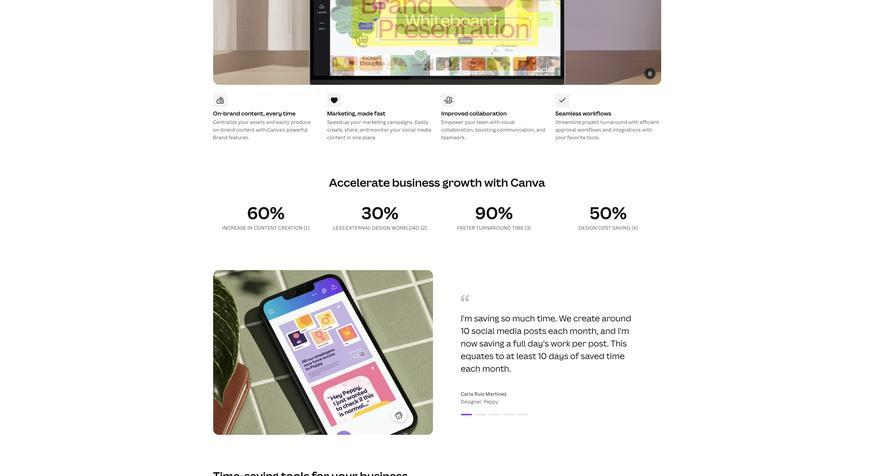 Task type: locate. For each thing, give the bounding box(es) containing it.
approval
[[556, 126, 577, 133]]

time
[[283, 110, 296, 117], [607, 350, 625, 362]]

content up features.
[[236, 126, 255, 133]]

posts
[[524, 325, 547, 336]]

your left team
[[465, 119, 476, 125]]

media inside i'm saving so much time. we create around 10 social media posts each month, and i'm now saving a full day's work per post. this equates to at least 10 days of saved time each month.
[[497, 325, 522, 336]]

your inside improved collaboration empower your team with visual collaboration, boosting communication, and teamwork.
[[465, 119, 476, 125]]

brand down centralize
[[221, 126, 235, 133]]

and down turnaround
[[603, 126, 612, 133]]

each up work
[[549, 325, 568, 336]]

1 design from the left
[[372, 224, 391, 231]]

media up a
[[497, 325, 522, 336]]

day's
[[528, 338, 549, 349]]

1 horizontal spatial social
[[472, 325, 495, 336]]

time up easily
[[283, 110, 296, 117]]

time down 'this' at the bottom right of the page
[[607, 350, 625, 362]]

martínez
[[486, 391, 507, 397]]

with down assets
[[256, 126, 266, 133]]

1 vertical spatial media
[[497, 325, 522, 336]]

0 horizontal spatial content
[[236, 126, 255, 133]]

tools.
[[587, 134, 600, 141]]

0 vertical spatial brand
[[223, 110, 240, 117]]

0 horizontal spatial time
[[283, 110, 296, 117]]

content down create,
[[327, 134, 346, 141]]

seamless workflows streamline project turnaround with efficient approval workflows and integrations with your favorite tools.
[[556, 110, 660, 141]]

around
[[602, 312, 632, 324]]

powerful
[[287, 126, 308, 133]]

and down around
[[601, 325, 616, 336]]

content
[[236, 126, 255, 133], [327, 134, 346, 141]]

saving up to
[[480, 338, 505, 349]]

60% increase in content creation [1]
[[222, 202, 310, 231]]

i'm up 'this' at the bottom right of the page
[[618, 325, 630, 336]]

1 horizontal spatial design
[[579, 224, 597, 231]]

1 vertical spatial brand
[[221, 126, 235, 133]]

project
[[583, 119, 600, 125]]

time.
[[537, 312, 558, 324]]

0 vertical spatial time
[[283, 110, 296, 117]]

1 horizontal spatial each
[[549, 325, 568, 336]]

0 horizontal spatial i'm
[[461, 312, 473, 324]]

and inside i'm saving so much time. we create around 10 social media posts each month, and i'm now saving a full day's work per post. this equates to at least 10 days of saved time each month.
[[601, 325, 616, 336]]

ruiz
[[475, 391, 485, 397]]

and up place.
[[360, 126, 369, 133]]

workflows down project
[[578, 126, 602, 133]]

1 horizontal spatial content
[[327, 134, 346, 141]]

and inside marketing, made fast speed up your marketing campaigns. easily create, share, and monitor your social media content in one place.
[[360, 126, 369, 133]]

60%
[[247, 202, 285, 224]]

days
[[549, 350, 569, 362]]

1 vertical spatial each
[[461, 363, 481, 374]]

0 vertical spatial content
[[236, 126, 255, 133]]

media down easily
[[417, 126, 432, 133]]

each
[[549, 325, 568, 336], [461, 363, 481, 374]]

this
[[611, 338, 627, 349]]

each down equates
[[461, 363, 481, 374]]

produce
[[291, 119, 311, 125]]

team
[[477, 119, 489, 125]]

and right communication,
[[537, 126, 546, 133]]

social up now
[[472, 325, 495, 336]]

designer,
[[461, 398, 483, 405]]

business
[[392, 175, 440, 190]]

with down efficient
[[642, 126, 653, 133]]

with inside on-brand content, every time centralize your assets and easily produce on-brand content with canva's powerful brand features.
[[256, 126, 266, 133]]

i'm
[[461, 312, 473, 324], [618, 325, 630, 336]]

marketing
[[363, 119, 386, 125]]

month.
[[483, 363, 511, 374]]

your up share,
[[351, 119, 362, 125]]

saving
[[474, 312, 499, 324], [480, 338, 505, 349]]

1 horizontal spatial i'm
[[618, 325, 630, 336]]

0 vertical spatial each
[[549, 325, 568, 336]]

speed
[[327, 119, 342, 125]]

and inside the seamless workflows streamline project turnaround with efficient approval workflows and integrations with your favorite tools.
[[603, 126, 612, 133]]

saving left so
[[474, 312, 499, 324]]

your down approval
[[556, 134, 567, 141]]

design left 'cost' at top right
[[579, 224, 597, 231]]

10
[[461, 325, 470, 336], [538, 350, 547, 362]]

turnaround
[[601, 119, 628, 125]]

brand
[[223, 110, 240, 117], [221, 126, 235, 133]]

i'm down quotation mark icon
[[461, 312, 473, 324]]

2 design from the left
[[579, 224, 597, 231]]

10 up now
[[461, 325, 470, 336]]

workflows
[[583, 110, 612, 117], [578, 126, 602, 133]]

0 horizontal spatial each
[[461, 363, 481, 374]]

quotation mark image
[[461, 295, 469, 302]]

and inside improved collaboration empower your team with visual collaboration, boosting communication, and teamwork.
[[537, 126, 546, 133]]

0 horizontal spatial media
[[417, 126, 432, 133]]

favorite
[[568, 134, 586, 141]]

brand
[[213, 134, 227, 141]]

up
[[343, 119, 350, 125]]

much
[[513, 312, 535, 324]]

saved
[[581, 350, 605, 362]]

carla ruiz martínez designer, peppy
[[461, 391, 507, 405]]

with
[[490, 119, 500, 125], [629, 119, 639, 125], [256, 126, 266, 133], [642, 126, 653, 133], [485, 175, 509, 190]]

1 horizontal spatial 10
[[538, 350, 547, 362]]

carla
[[461, 391, 474, 397]]

accelerate
[[329, 175, 390, 190]]

1 horizontal spatial media
[[497, 325, 522, 336]]

1 vertical spatial content
[[327, 134, 346, 141]]

i'm saving so much time. we create around 10 social media posts each month, and i'm now saving a full day's work per post. this equates to at least 10 days of saved time each month.
[[461, 312, 632, 374]]

month,
[[570, 325, 599, 336]]

design down 30%
[[372, 224, 391, 231]]

assets
[[250, 119, 265, 125]]

visual
[[502, 119, 515, 125]]

0 horizontal spatial design
[[372, 224, 391, 231]]

less
[[333, 224, 345, 231]]

10 down day's
[[538, 350, 547, 362]]

communication,
[[497, 126, 536, 133]]

share,
[[345, 126, 359, 133]]

to
[[496, 350, 505, 362]]

and down every
[[266, 119, 275, 125]]

social
[[402, 126, 416, 133], [472, 325, 495, 336]]

your
[[238, 119, 249, 125], [351, 119, 362, 125], [465, 119, 476, 125], [390, 126, 401, 133], [556, 134, 567, 141]]

design inside 50% design cost saving [4]
[[579, 224, 597, 231]]

creation
[[278, 224, 303, 231]]

workflows up project
[[583, 110, 612, 117]]

faster
[[457, 224, 475, 231]]

with down collaboration on the top right of page
[[490, 119, 500, 125]]

1 vertical spatial time
[[607, 350, 625, 362]]

0 vertical spatial social
[[402, 126, 416, 133]]

content
[[254, 224, 277, 231]]

centralize
[[213, 119, 237, 125]]

your down content,
[[238, 119, 249, 125]]

0 horizontal spatial social
[[402, 126, 416, 133]]

1 horizontal spatial time
[[607, 350, 625, 362]]

0 vertical spatial media
[[417, 126, 432, 133]]

media
[[417, 126, 432, 133], [497, 325, 522, 336]]

brand up centralize
[[223, 110, 240, 117]]

teamwork.
[[442, 134, 466, 141]]

design
[[372, 224, 391, 231], [579, 224, 597, 231]]

your down campaigns.
[[390, 126, 401, 133]]

social down campaigns.
[[402, 126, 416, 133]]

0 horizontal spatial 10
[[461, 325, 470, 336]]

with up 90%
[[485, 175, 509, 190]]

1 vertical spatial saving
[[480, 338, 505, 349]]

1 vertical spatial social
[[472, 325, 495, 336]]



Task type: vqa. For each thing, say whether or not it's contained in the screenshot.


Task type: describe. For each thing, give the bounding box(es) containing it.
work
[[551, 338, 571, 349]]

integrations
[[613, 126, 641, 133]]

media inside marketing, made fast speed up your marketing campaigns. easily create, share, and monitor your social media content in one place.
[[417, 126, 432, 133]]

time
[[512, 224, 524, 231]]

saving
[[613, 224, 631, 231]]

a
[[507, 338, 511, 349]]

content inside marketing, made fast speed up your marketing campaigns. easily create, share, and monitor your social media content in one place.
[[327, 134, 346, 141]]

campaigns.
[[387, 119, 414, 125]]

collaboration
[[470, 110, 507, 117]]

easily
[[276, 119, 290, 125]]

empower
[[442, 119, 464, 125]]

monitor
[[370, 126, 389, 133]]

canva
[[511, 175, 546, 190]]

create
[[574, 312, 600, 324]]

[4]
[[632, 224, 638, 231]]

seamless
[[556, 110, 582, 117]]

create,
[[327, 126, 344, 133]]

design inside '30% less external design workload [2]'
[[372, 224, 391, 231]]

accelerate business growth with canva
[[329, 175, 546, 190]]

1 vertical spatial 10
[[538, 350, 547, 362]]

with up integrations in the top of the page
[[629, 119, 639, 125]]

in
[[347, 134, 351, 141]]

90%
[[476, 202, 513, 224]]

with inside improved collaboration empower your team with visual collaboration, boosting communication, and teamwork.
[[490, 119, 500, 125]]

workload
[[392, 224, 420, 231]]

on-
[[213, 110, 223, 117]]

30% less external design workload [2]
[[333, 202, 427, 231]]

collaboration,
[[442, 126, 474, 133]]

external
[[346, 224, 371, 231]]

time inside on-brand content, every time centralize your assets and easily produce on-brand content with canva's powerful brand features.
[[283, 110, 296, 117]]

peppy
[[484, 398, 499, 405]]

0 vertical spatial i'm
[[461, 312, 473, 324]]

efficient
[[640, 119, 660, 125]]

50%
[[590, 202, 627, 224]]

in
[[247, 224, 253, 231]]

1 vertical spatial workflows
[[578, 126, 602, 133]]

50% design cost saving [4]
[[579, 202, 638, 231]]

social inside marketing, made fast speed up your marketing campaigns. easily create, share, and monitor your social media content in one place.
[[402, 126, 416, 133]]

your inside the seamless workflows streamline project turnaround with efficient approval workflows and integrations with your favorite tools.
[[556, 134, 567, 141]]

at
[[506, 350, 515, 362]]

improved
[[442, 110, 468, 117]]

per
[[573, 338, 587, 349]]

easily
[[415, 119, 429, 125]]

features.
[[229, 134, 249, 141]]

fast
[[375, 110, 386, 117]]

equates
[[461, 350, 494, 362]]

[2]
[[421, 224, 427, 231]]

marketing,
[[327, 110, 357, 117]]

social inside i'm saving so much time. we create around 10 social media posts each month, and i'm now saving a full day's work per post. this equates to at least 10 days of saved time each month.
[[472, 325, 495, 336]]

on-brand content, every time centralize your assets and easily produce on-brand content with canva's powerful brand features.
[[213, 110, 311, 141]]

marketing, made fast speed up your marketing campaigns. easily create, share, and monitor your social media content in one place.
[[327, 110, 432, 141]]

0 vertical spatial 10
[[461, 325, 470, 336]]

now
[[461, 338, 478, 349]]

growth
[[443, 175, 482, 190]]

0 vertical spatial workflows
[[583, 110, 612, 117]]

your inside on-brand content, every time centralize your assets and easily produce on-brand content with canva's powerful brand features.
[[238, 119, 249, 125]]

90% faster turnaround time [3]
[[457, 202, 531, 231]]

and inside on-brand content, every time centralize your assets and easily produce on-brand content with canva's powerful brand features.
[[266, 119, 275, 125]]

least
[[517, 350, 537, 362]]

streamline
[[556, 119, 581, 125]]

1 vertical spatial i'm
[[618, 325, 630, 336]]

content inside on-brand content, every time centralize your assets and easily produce on-brand content with canva's powerful brand features.
[[236, 126, 255, 133]]

on-
[[213, 126, 221, 133]]

of
[[571, 350, 579, 362]]

cost
[[599, 224, 612, 231]]

[3]
[[525, 224, 531, 231]]

[1]
[[304, 224, 310, 231]]

place.
[[363, 134, 377, 141]]

select a quotation tab list
[[442, 411, 662, 419]]

30%
[[362, 202, 399, 224]]

time inside i'm saving so much time. we create around 10 social media posts each month, and i'm now saving a full day's work per post. this equates to at least 10 days of saved time each month.
[[607, 350, 625, 362]]

so
[[501, 312, 511, 324]]

content,
[[241, 110, 265, 117]]

full
[[513, 338, 526, 349]]

increase
[[222, 224, 246, 231]]

post.
[[589, 338, 609, 349]]

canva's
[[267, 126, 286, 133]]

improved collaboration empower your team with visual collaboration, boosting communication, and teamwork.
[[442, 110, 546, 141]]

every
[[266, 110, 282, 117]]

0 vertical spatial saving
[[474, 312, 499, 324]]

we
[[559, 312, 572, 324]]



